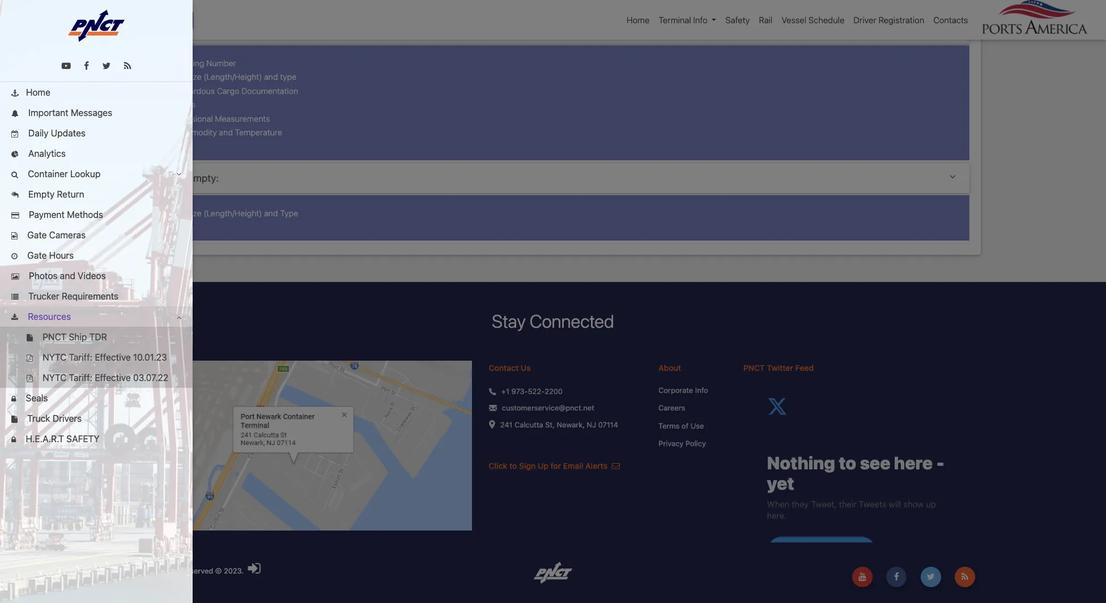 Task type: describe. For each thing, give the bounding box(es) containing it.
lookup
[[70, 169, 101, 179]]

tab list containing receive export(s):
[[137, 0, 970, 244]]

drivers
[[53, 414, 82, 424]]

safety
[[66, 434, 100, 444]]

pnct for pnct ship tdr
[[43, 332, 66, 342]]

calendar check o image
[[11, 131, 19, 138]]

file pdf o image
[[27, 355, 33, 363]]

angle down image for empty:
[[950, 172, 956, 182]]

container for container lookup
[[28, 169, 68, 179]]

click to sign up for email alerts link
[[489, 461, 620, 471]]

pnct ship tdr
[[40, 332, 107, 342]]

container inside the export booking number container size (length/height) and type proper hazardous cargo documentation titles of cars over dimensional measurements reefer commodity and temperature
[[148, 72, 184, 82]]

hours
[[49, 251, 74, 261]]

|
[[147, 567, 149, 576]]

payment methods link
[[0, 205, 193, 225]]

container lookup link
[[0, 164, 193, 184]]

effective for 10.01.23
[[95, 353, 131, 363]]

trucker requirements
[[26, 291, 118, 302]]

2023.
[[224, 567, 244, 576]]

photos and videos link
[[0, 266, 193, 286]]

ship
[[69, 332, 87, 342]]

truck drivers
[[25, 414, 82, 424]]

nytc tariff: effective 10.01.23 link
[[0, 347, 193, 368]]

receive for receive empty:
[[150, 172, 185, 184]]

h.e.a.r.t safety link
[[0, 429, 193, 449]]

gate hours
[[25, 251, 74, 261]]

and down measurements
[[219, 128, 233, 137]]

reply all image
[[11, 192, 19, 199]]

important messages
[[26, 108, 112, 118]]

twitter image
[[102, 61, 111, 70]]

container size (length/height) and type
[[148, 208, 298, 218]]

nytc for nytc tariff: effective 03.07.22
[[43, 373, 67, 383]]

driver
[[854, 15, 877, 25]]

resources
[[25, 312, 71, 322]]

cameras
[[49, 230, 86, 240]]

about
[[659, 363, 681, 373]]

resources link
[[0, 307, 193, 327]]

reserved
[[183, 567, 213, 576]]

seals link
[[0, 388, 193, 409]]

truck
[[27, 414, 50, 424]]

analytics link
[[0, 143, 193, 164]]

angle down image for export(s):
[[950, 22, 956, 32]]

photos
[[29, 271, 58, 281]]

hazardous
[[175, 86, 215, 96]]

reefer
[[148, 128, 172, 137]]

schedule
[[809, 15, 845, 25]]

nytc tariff: effective 10.01.23
[[40, 353, 167, 363]]

alerts
[[586, 461, 608, 471]]

payment methods
[[26, 210, 103, 220]]

of
[[170, 100, 178, 109]]

receive export(s): link
[[150, 22, 956, 34]]

over
[[148, 114, 166, 123]]

to
[[510, 461, 517, 471]]

gate for gate hours
[[27, 251, 47, 261]]

angle down image for container lookup
[[177, 171, 181, 178]]

and up documentation
[[264, 72, 278, 82]]

pnct | all rights reserved © 2023.
[[125, 567, 246, 576]]

feed
[[796, 363, 814, 373]]

container for container size (length/height) and type
[[148, 208, 184, 218]]

daily
[[28, 128, 49, 138]]

contact us
[[489, 363, 531, 373]]

measurements
[[215, 114, 270, 123]]

and inside 'link'
[[60, 271, 75, 281]]

messages
[[71, 108, 112, 118]]

all
[[151, 567, 159, 576]]

receive empty: tab panel
[[137, 195, 970, 243]]

file image
[[27, 335, 33, 342]]

trucker requirements link
[[0, 286, 193, 307]]

documentation
[[241, 86, 298, 96]]

click to sign up for email alerts
[[489, 461, 610, 471]]

receive empty: link
[[150, 172, 956, 184]]

commodity
[[174, 128, 217, 137]]

import delivery: tab panel
[[137, 0, 970, 12]]

contact
[[489, 363, 519, 373]]

gate cameras link
[[0, 225, 193, 245]]

container lookup
[[25, 169, 101, 179]]

size inside the export booking number container size (length/height) and type proper hazardous cargo documentation titles of cars over dimensional measurements reefer commodity and temperature
[[186, 72, 202, 82]]

daily updates
[[26, 128, 86, 138]]

return
[[57, 189, 84, 200]]

youtube play image
[[62, 61, 71, 70]]

driver registration link
[[849, 9, 929, 31]]

receive for receive export(s):
[[150, 22, 185, 34]]

pnct for pnct | all rights reserved © 2023.
[[125, 567, 145, 576]]

empty return link
[[0, 184, 193, 205]]

up
[[538, 461, 549, 471]]

©
[[215, 567, 222, 576]]

stay connected
[[492, 311, 614, 332]]

lock image for seals
[[11, 396, 16, 403]]

important messages link
[[0, 103, 193, 123]]

pnct twitter feed
[[744, 363, 814, 373]]

gate for gate cameras
[[27, 230, 47, 240]]

rail link
[[755, 9, 777, 31]]



Task type: locate. For each thing, give the bounding box(es) containing it.
us
[[521, 363, 531, 373]]

0 vertical spatial pnct
[[43, 332, 66, 342]]

0 vertical spatial receive
[[150, 22, 185, 34]]

contacts
[[934, 15, 968, 25]]

vessel schedule
[[782, 15, 845, 25]]

pnct for pnct twitter feed
[[744, 363, 765, 373]]

2 vertical spatial pnct
[[125, 567, 145, 576]]

container down analytics
[[28, 169, 68, 179]]

0 vertical spatial lock image
[[11, 396, 16, 403]]

2 effective from the top
[[95, 373, 131, 383]]

empty:
[[188, 172, 219, 184]]

pnct left |
[[125, 567, 145, 576]]

and
[[264, 72, 278, 82], [219, 128, 233, 137], [264, 208, 278, 218], [60, 271, 75, 281]]

(length/height) down empty:
[[204, 208, 262, 218]]

file movie o image
[[11, 233, 18, 240]]

photo image
[[11, 274, 19, 281]]

truck drivers link
[[0, 409, 193, 429]]

lock image
[[11, 396, 16, 403], [11, 437, 16, 444]]

angle down image
[[177, 171, 181, 178], [177, 314, 181, 321]]

sign
[[519, 461, 536, 471]]

0 vertical spatial size
[[186, 72, 202, 82]]

empty return
[[26, 189, 84, 200]]

1 gate from the top
[[27, 230, 47, 240]]

export(s):
[[188, 22, 231, 34]]

credit card image
[[11, 213, 19, 220]]

file pdf o image
[[27, 376, 33, 383]]

receive left empty:
[[150, 172, 185, 184]]

tdr
[[89, 332, 107, 342]]

export booking number container size (length/height) and type proper hazardous cargo documentation titles of cars over dimensional measurements reefer commodity and temperature
[[148, 58, 298, 137]]

effective up nytc tariff: effective 03.07.22
[[95, 353, 131, 363]]

registration
[[879, 15, 925, 25]]

lock image for h.e.a.r.t safety
[[11, 437, 16, 444]]

size inside receive empty: tab panel
[[186, 208, 202, 218]]

1 (length/height) from the top
[[204, 72, 262, 82]]

number
[[206, 58, 236, 68]]

nytc right file pdf o image
[[43, 353, 67, 363]]

1 horizontal spatial home
[[627, 15, 650, 25]]

container up proper
[[148, 72, 184, 82]]

facebook image
[[84, 61, 89, 70]]

pnct down resources
[[43, 332, 66, 342]]

gate down 'payment'
[[27, 230, 47, 240]]

2 angle down image from the top
[[177, 314, 181, 321]]

1 vertical spatial lock image
[[11, 437, 16, 444]]

pnct left twitter
[[744, 363, 765, 373]]

1 size from the top
[[186, 72, 202, 82]]

home link for safety link
[[622, 9, 654, 31]]

tariff: up seals link
[[69, 373, 92, 383]]

tariff: for nytc tariff: effective 03.07.22
[[69, 373, 92, 383]]

1 vertical spatial receive
[[150, 172, 185, 184]]

email
[[563, 461, 583, 471]]

2 receive from the top
[[150, 172, 185, 184]]

h.e.a.r.t
[[26, 434, 64, 444]]

vessel schedule link
[[777, 9, 849, 31]]

anchor image
[[11, 90, 19, 97]]

1 vertical spatial angle down image
[[177, 314, 181, 321]]

size up "hazardous"
[[186, 72, 202, 82]]

receive up export
[[150, 22, 185, 34]]

1 vertical spatial pnct
[[744, 363, 765, 373]]

1 tariff: from the top
[[69, 353, 92, 363]]

temperature
[[235, 128, 282, 137]]

0 horizontal spatial home
[[26, 87, 50, 97]]

0 horizontal spatial pnct
[[43, 332, 66, 342]]

1 vertical spatial size
[[186, 208, 202, 218]]

trucker
[[28, 291, 59, 302]]

lock image inside seals link
[[11, 396, 16, 403]]

2 tariff: from the top
[[69, 373, 92, 383]]

gate cameras
[[25, 230, 86, 240]]

1 receive from the top
[[150, 22, 185, 34]]

file image
[[11, 417, 18, 424]]

videos
[[78, 271, 106, 281]]

0 vertical spatial angle down image
[[177, 171, 181, 178]]

gate hours link
[[0, 245, 193, 266]]

0 vertical spatial container
[[148, 72, 184, 82]]

twitter
[[767, 363, 793, 373]]

effective down nytc tariff: effective 10.01.23
[[95, 373, 131, 383]]

1 angle down image from the top
[[950, 22, 956, 32]]

pie chart image
[[11, 151, 19, 159]]

requirements
[[62, 291, 118, 302]]

and inside receive empty: tab panel
[[264, 208, 278, 218]]

10.01.23
[[133, 353, 167, 363]]

connected
[[530, 311, 614, 332]]

lock image inside h.e.a.r.t safety link
[[11, 437, 16, 444]]

bell image
[[11, 111, 19, 118]]

important
[[28, 108, 68, 118]]

dimensional
[[168, 114, 213, 123]]

(length/height) inside receive empty: tab panel
[[204, 208, 262, 218]]

0 vertical spatial home link
[[622, 9, 654, 31]]

1 horizontal spatial home link
[[622, 9, 654, 31]]

pnct ship tdr link
[[0, 327, 193, 347]]

size down empty:
[[186, 208, 202, 218]]

0 vertical spatial gate
[[27, 230, 47, 240]]

gate up photos
[[27, 251, 47, 261]]

1 vertical spatial home
[[26, 87, 50, 97]]

and up trucker requirements
[[60, 271, 75, 281]]

nytc for nytc tariff: effective 10.01.23
[[43, 353, 67, 363]]

home link for daily updates link
[[0, 82, 193, 103]]

0 vertical spatial angle down image
[[950, 22, 956, 32]]

1 vertical spatial gate
[[27, 251, 47, 261]]

sign in image
[[248, 561, 261, 576]]

(length/height) up cargo
[[204, 72, 262, 82]]

0 vertical spatial nytc
[[43, 353, 67, 363]]

receive
[[150, 22, 185, 34], [150, 172, 185, 184]]

receive export(s):
[[150, 22, 231, 34]]

daily updates link
[[0, 123, 193, 143]]

stay
[[492, 311, 526, 332]]

1 vertical spatial tariff:
[[69, 373, 92, 383]]

rights
[[162, 567, 181, 576]]

receive empty:
[[150, 172, 219, 184]]

angle down image for resources
[[177, 314, 181, 321]]

updates
[[51, 128, 86, 138]]

search image
[[11, 172, 18, 179]]

nytc
[[43, 353, 67, 363], [43, 373, 67, 383]]

nytc tariff: effective 03.07.22 link
[[0, 368, 193, 388]]

2 (length/height) from the top
[[204, 208, 262, 218]]

booking
[[174, 58, 204, 68]]

payment
[[29, 210, 65, 220]]

1 horizontal spatial pnct
[[125, 567, 145, 576]]

cargo
[[217, 86, 239, 96]]

0 horizontal spatial home link
[[0, 82, 193, 103]]

03.07.22
[[133, 373, 168, 383]]

angle down image inside receive empty: "link"
[[950, 172, 956, 182]]

2 vertical spatial container
[[148, 208, 184, 218]]

1 lock image from the top
[[11, 396, 16, 403]]

cars
[[180, 100, 195, 109]]

2 gate from the top
[[27, 251, 47, 261]]

1 nytc from the top
[[43, 353, 67, 363]]

tab list
[[137, 0, 970, 244]]

effective for 03.07.22
[[95, 373, 131, 383]]

(length/height) inside the export booking number container size (length/height) and type proper hazardous cargo documentation titles of cars over dimensional measurements reefer commodity and temperature
[[204, 72, 262, 82]]

driver registration
[[854, 15, 925, 25]]

2 horizontal spatial pnct
[[744, 363, 765, 373]]

titles
[[148, 100, 168, 109]]

0 vertical spatial effective
[[95, 353, 131, 363]]

1 effective from the top
[[95, 353, 131, 363]]

download image
[[11, 315, 18, 322]]

pnct inside 'link'
[[43, 332, 66, 342]]

1 angle down image from the top
[[177, 171, 181, 178]]

2 size from the top
[[186, 208, 202, 218]]

vessel
[[782, 15, 807, 25]]

seals
[[23, 393, 48, 404]]

angle down image inside container lookup link
[[177, 171, 181, 178]]

1 vertical spatial container
[[28, 169, 68, 179]]

receive inside "link"
[[150, 172, 185, 184]]

1 vertical spatial home link
[[0, 82, 193, 103]]

lock image down file icon
[[11, 437, 16, 444]]

0 vertical spatial home
[[627, 15, 650, 25]]

angle down image
[[950, 22, 956, 32], [950, 172, 956, 182]]

tariff: down 'ship'
[[69, 353, 92, 363]]

0 vertical spatial tariff:
[[69, 353, 92, 363]]

for
[[551, 461, 561, 471]]

clock o image
[[11, 253, 18, 261]]

1 vertical spatial nytc
[[43, 373, 67, 383]]

2 lock image from the top
[[11, 437, 16, 444]]

1 vertical spatial angle down image
[[950, 172, 956, 182]]

and left type
[[264, 208, 278, 218]]

proper
[[148, 86, 173, 96]]

analytics
[[26, 149, 66, 159]]

1 vertical spatial effective
[[95, 373, 131, 383]]

container inside receive empty: tab panel
[[148, 208, 184, 218]]

photos and videos
[[26, 271, 106, 281]]

2 angle down image from the top
[[950, 172, 956, 182]]

0 vertical spatial (length/height)
[[204, 72, 262, 82]]

safety link
[[721, 9, 755, 31]]

nytc tariff: effective 03.07.22
[[40, 373, 168, 383]]

nytc right file pdf o icon
[[43, 373, 67, 383]]

angle down image inside receive export(s): link
[[950, 22, 956, 32]]

envelope o image
[[612, 462, 620, 470]]

1 vertical spatial (length/height)
[[204, 208, 262, 218]]

click
[[489, 461, 507, 471]]

type
[[280, 208, 298, 218]]

rss image
[[124, 61, 131, 70]]

list image
[[11, 294, 19, 301]]

home link
[[622, 9, 654, 31], [0, 82, 193, 103]]

safety
[[726, 15, 750, 25]]

tariff: for nytc tariff: effective 10.01.23
[[69, 353, 92, 363]]

lock image up file icon
[[11, 396, 16, 403]]

receive export(s): tab panel
[[137, 45, 970, 162]]

2 nytc from the top
[[43, 373, 67, 383]]

container down receive empty:
[[148, 208, 184, 218]]

contacts link
[[929, 9, 973, 31]]

rail
[[759, 15, 773, 25]]



Task type: vqa. For each thing, say whether or not it's contained in the screenshot.
Gate within "link"
yes



